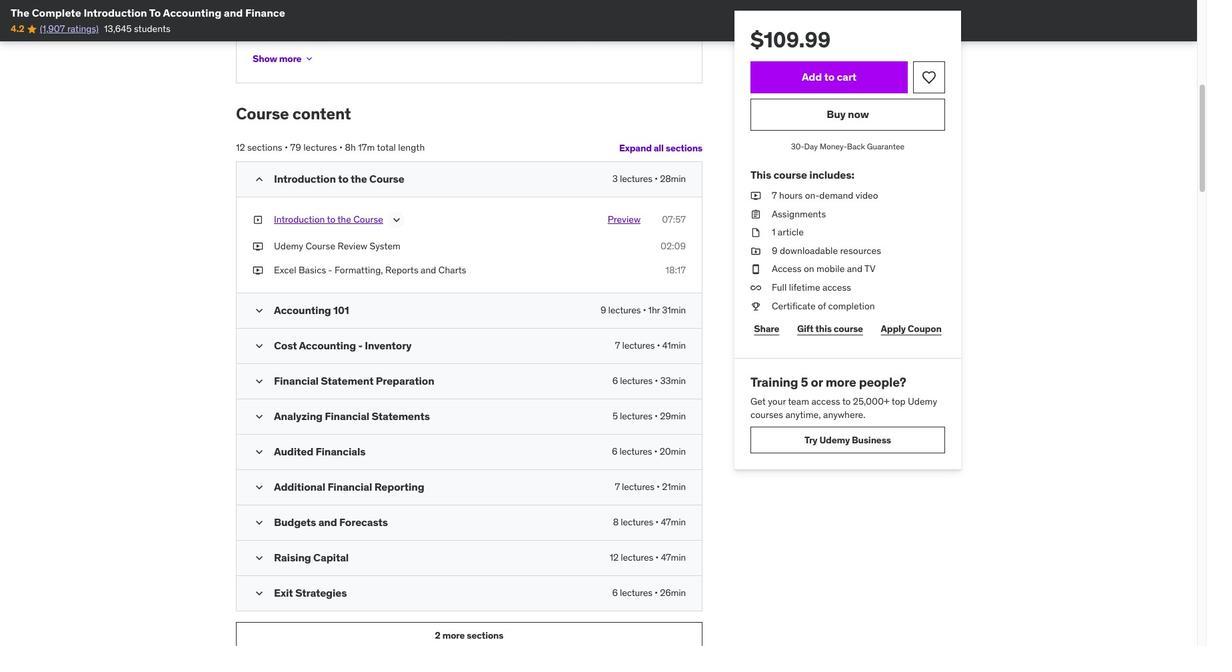 Task type: describe. For each thing, give the bounding box(es) containing it.
6 lectures • 33min
[[613, 375, 686, 387]]

- for basics
[[329, 264, 332, 276]]

0 vertical spatial introduction
[[84, 6, 147, 19]]

1 article
[[772, 226, 804, 238]]

team
[[788, 395, 810, 407]]

small image for additional
[[253, 481, 266, 494]]

of for statement
[[545, 33, 553, 45]]

udemy course review system
[[274, 240, 401, 252]]

introduction to the course button
[[274, 214, 383, 230]]

anywhere.
[[824, 409, 866, 421]]

9 lectures • 1hr 31min
[[601, 304, 686, 316]]

07:57
[[662, 214, 686, 226]]

7 for cost accounting - inventory
[[615, 340, 620, 352]]

lectures for cost accounting - inventory
[[623, 340, 655, 352]]

access
[[772, 263, 802, 275]]

small image for raising
[[253, 552, 266, 565]]

flows
[[579, 33, 603, 45]]

certificate
[[772, 300, 816, 312]]

0 vertical spatial access
[[823, 281, 852, 293]]

exit
[[274, 586, 293, 600]]

lectures for introduction to the course
[[620, 173, 653, 185]]

resources
[[841, 245, 882, 257]]

certificate of completion
[[772, 300, 875, 312]]

additional
[[274, 480, 325, 494]]

gift
[[798, 323, 814, 335]]

analyzing
[[274, 410, 323, 423]]

small image for introduction
[[253, 173, 266, 186]]

financial up analyzing
[[274, 374, 319, 388]]

12 sections • 79 lectures • 8h 17m total length
[[236, 142, 425, 154]]

udemy inside training 5 or more people? get your team access to 25,000+ top udemy courses anytime, anywhere.
[[908, 395, 938, 407]]

30-day money-back guarantee
[[792, 141, 905, 151]]

the inside button
[[338, 214, 351, 226]]

buy
[[827, 108, 846, 121]]

3 lectures • 28min
[[613, 173, 686, 185]]

• left 79
[[285, 142, 288, 154]]

raising
[[274, 551, 311, 564]]

0 vertical spatial 7
[[772, 189, 777, 201]]

financial statement preparation
[[274, 374, 435, 388]]

28min
[[660, 173, 686, 185]]

• for introduction to the course
[[655, 173, 658, 185]]

apply
[[881, 323, 906, 335]]

lectures for additional financial reporting
[[622, 481, 655, 493]]

79
[[291, 142, 301, 154]]

demand
[[820, 189, 854, 201]]

small image for budgets
[[253, 516, 266, 530]]

try udemy business link
[[751, 427, 946, 454]]

content
[[293, 104, 351, 124]]

formatting,
[[335, 264, 383, 276]]

courses
[[751, 409, 784, 421]]

9 for 9 downloadable resources
[[772, 245, 778, 257]]

1 vertical spatial statements
[[307, 33, 356, 45]]

xsmall image for access on mobile and tv
[[751, 263, 762, 276]]

preview
[[608, 214, 641, 226]]

2
[[435, 630, 441, 642]]

show lecture description image
[[390, 214, 403, 227]]

• for exit strategies
[[655, 587, 658, 599]]

small image for audited
[[253, 446, 266, 459]]

and left tv
[[848, 263, 863, 275]]

xsmall image for income statements
[[253, 33, 263, 46]]

wishlist image
[[922, 69, 938, 85]]

0 vertical spatial the
[[351, 172, 367, 186]]

inventory
[[365, 339, 412, 352]]

access inside training 5 or more people? get your team access to 25,000+ top udemy courses anytime, anywhere.
[[812, 395, 841, 407]]

this
[[751, 168, 772, 181]]

students
[[134, 23, 171, 35]]

hours
[[780, 189, 803, 201]]

capital
[[314, 551, 349, 564]]

7 lectures • 41min
[[615, 340, 686, 352]]

2 more sections
[[435, 630, 504, 642]]

statement of cash flows
[[499, 33, 603, 45]]

finance
[[245, 6, 285, 19]]

xsmall image for 1 article
[[751, 226, 762, 239]]

audited
[[274, 445, 314, 458]]

additional financial reporting
[[274, 480, 425, 494]]

to inside add to cart button
[[825, 70, 835, 84]]

cart
[[837, 70, 857, 84]]

to
[[149, 6, 161, 19]]

excel
[[274, 264, 297, 276]]

video
[[856, 189, 879, 201]]

cost accounting - inventory
[[274, 339, 412, 352]]

5 lectures • 29min
[[613, 410, 686, 422]]

try udemy business
[[805, 434, 892, 446]]

20min
[[660, 446, 686, 458]]

to inside training 5 or more people? get your team access to 25,000+ top udemy courses anytime, anywhere.
[[843, 395, 851, 407]]

on-
[[805, 189, 820, 201]]

xsmall image for 7 hours on-demand video
[[751, 189, 762, 202]]

• for additional financial reporting
[[657, 481, 660, 493]]

includes:
[[810, 168, 855, 181]]

$109.99
[[751, 26, 831, 53]]

course down the total
[[370, 172, 405, 186]]

• for analyzing financial statements
[[655, 410, 658, 422]]

6 lectures • 20min
[[612, 446, 686, 458]]

gift this course
[[798, 323, 864, 335]]

13,645
[[104, 23, 132, 35]]

completion
[[829, 300, 875, 312]]

(1,907 ratings)
[[40, 23, 99, 35]]

full lifetime access
[[772, 281, 852, 293]]

3
[[613, 173, 618, 185]]

show more
[[253, 53, 302, 65]]

xsmall image for interpreting financial statements
[[253, 14, 263, 27]]

get
[[751, 395, 766, 407]]

2 vertical spatial accounting
[[299, 339, 356, 352]]

excel basics - formatting, reports and charts
[[274, 264, 467, 276]]

small image for cost
[[253, 340, 266, 353]]

downloadable
[[780, 245, 838, 257]]

or
[[811, 374, 823, 390]]

show
[[253, 53, 277, 65]]

raising capital
[[274, 551, 349, 564]]

25,000+
[[854, 395, 890, 407]]

course content
[[236, 104, 351, 124]]

xsmall image for 9 downloadable resources
[[751, 245, 762, 258]]

12 lectures • 47min
[[610, 552, 686, 564]]

apply coupon button
[[878, 316, 946, 342]]

system
[[370, 240, 401, 252]]

and left finance
[[224, 6, 243, 19]]

6 for exit strategies
[[613, 587, 618, 599]]

• for cost accounting - inventory
[[657, 340, 661, 352]]

total
[[377, 142, 396, 154]]

• for audited financials
[[655, 446, 658, 458]]

exit strategies
[[274, 586, 347, 600]]

introduction inside button
[[274, 214, 325, 226]]

6 for financial statement preparation
[[613, 375, 618, 387]]

4.2
[[11, 23, 24, 35]]

7 hours on-demand video
[[772, 189, 879, 201]]



Task type: vqa. For each thing, say whether or not it's contained in the screenshot.
the top you
no



Task type: locate. For each thing, give the bounding box(es) containing it.
sections right 2
[[467, 630, 504, 642]]

sections for expand all sections
[[666, 142, 703, 154]]

1 horizontal spatial statement
[[499, 33, 543, 45]]

sections left 79
[[247, 142, 283, 154]]

business
[[852, 434, 892, 446]]

2 47min from the top
[[661, 552, 686, 564]]

interpreting
[[274, 14, 323, 26]]

5 up "6 lectures • 20min"
[[613, 410, 618, 422]]

sections inside button
[[467, 630, 504, 642]]

• left 29min
[[655, 410, 658, 422]]

1 6 from the top
[[613, 375, 618, 387]]

buy now
[[827, 108, 870, 121]]

8
[[613, 516, 619, 528]]

1 vertical spatial 12
[[610, 552, 619, 564]]

0 horizontal spatial sections
[[247, 142, 283, 154]]

0 horizontal spatial udemy
[[274, 240, 304, 252]]

interpreting financial statements
[[274, 14, 414, 26]]

small image left cost
[[253, 340, 266, 353]]

• for accounting 101
[[643, 304, 647, 316]]

cost
[[274, 339, 297, 352]]

0 vertical spatial course
[[774, 168, 808, 181]]

accounting down 101
[[299, 339, 356, 352]]

5 inside training 5 or more people? get your team access to 25,000+ top udemy courses anytime, anywhere.
[[801, 374, 809, 390]]

access down or on the right bottom of the page
[[812, 395, 841, 407]]

1 horizontal spatial course
[[834, 323, 864, 335]]

1 vertical spatial udemy
[[908, 395, 938, 407]]

lectures left 26min
[[620, 587, 653, 599]]

gift this course link
[[794, 316, 867, 342]]

2 vertical spatial introduction
[[274, 214, 325, 226]]

2 vertical spatial small image
[[253, 552, 266, 565]]

of left cash
[[545, 33, 553, 45]]

9 left 1hr
[[601, 304, 606, 316]]

1 vertical spatial 6
[[612, 446, 618, 458]]

of
[[545, 33, 553, 45], [818, 300, 826, 312]]

xsmall image for full lifetime access
[[751, 281, 762, 294]]

• left 28min
[[655, 173, 658, 185]]

try
[[805, 434, 818, 446]]

course up basics
[[306, 240, 336, 252]]

lectures up 6 lectures • 26min at the bottom right of the page
[[621, 552, 654, 564]]

introduction to the course up udemy course review system
[[274, 214, 383, 226]]

1 vertical spatial access
[[812, 395, 841, 407]]

1hr
[[649, 304, 660, 316]]

9 for 9 lectures • 1hr 31min
[[601, 304, 606, 316]]

2 horizontal spatial more
[[826, 374, 857, 390]]

the
[[351, 172, 367, 186], [338, 214, 351, 226]]

• left the 8h 17m
[[339, 142, 343, 154]]

to down 12 sections • 79 lectures • 8h 17m total length
[[338, 172, 349, 186]]

small image for accounting
[[253, 304, 266, 318]]

0 vertical spatial 47min
[[661, 516, 686, 528]]

xsmall image for assignments
[[751, 208, 762, 221]]

7
[[772, 189, 777, 201], [615, 340, 620, 352], [615, 481, 620, 493]]

to up udemy course review system
[[327, 214, 336, 226]]

1 vertical spatial 7
[[615, 340, 620, 352]]

more inside show more button
[[279, 53, 302, 65]]

udemy up 'excel'
[[274, 240, 304, 252]]

1 vertical spatial more
[[826, 374, 857, 390]]

1 horizontal spatial 5
[[801, 374, 809, 390]]

this
[[816, 323, 832, 335]]

- right basics
[[329, 264, 332, 276]]

top
[[892, 395, 906, 407]]

2 small image from the top
[[253, 375, 266, 388]]

back
[[847, 141, 866, 151]]

access
[[823, 281, 852, 293], [812, 395, 841, 407]]

day
[[805, 141, 818, 151]]

5
[[801, 374, 809, 390], [613, 410, 618, 422]]

lectures for exit strategies
[[620, 587, 653, 599]]

show more button
[[253, 46, 315, 72]]

and right budgets in the left bottom of the page
[[319, 516, 337, 529]]

1 vertical spatial statement
[[321, 374, 374, 388]]

financials
[[316, 445, 366, 458]]

0 horizontal spatial 9
[[601, 304, 606, 316]]

1 horizontal spatial 12
[[610, 552, 619, 564]]

analyzing financial statements
[[274, 410, 430, 423]]

7 left hours
[[772, 189, 777, 201]]

• for raising capital
[[656, 552, 659, 564]]

0 vertical spatial 6
[[613, 375, 618, 387]]

your
[[768, 395, 786, 407]]

to up anywhere.
[[843, 395, 851, 407]]

12 for 12 lectures • 47min
[[610, 552, 619, 564]]

to left cart
[[825, 70, 835, 84]]

training
[[751, 374, 799, 390]]

1 vertical spatial accounting
[[274, 304, 331, 317]]

2 introduction to the course from the top
[[274, 214, 383, 226]]

udemy inside "link"
[[820, 434, 850, 446]]

more for show more
[[279, 53, 302, 65]]

course down show
[[236, 104, 289, 124]]

introduction down 79
[[274, 172, 336, 186]]

reports
[[385, 264, 419, 276]]

1 small image from the top
[[253, 304, 266, 318]]

money-
[[820, 141, 848, 151]]

more inside 2 more sections button
[[443, 630, 465, 642]]

12 down 8
[[610, 552, 619, 564]]

1 introduction to the course from the top
[[274, 172, 405, 186]]

0 horizontal spatial more
[[279, 53, 302, 65]]

financial up income statements
[[326, 14, 363, 26]]

0 vertical spatial 12
[[236, 142, 245, 154]]

1 horizontal spatial of
[[818, 300, 826, 312]]

course
[[236, 104, 289, 124], [370, 172, 405, 186], [354, 214, 383, 226], [306, 240, 336, 252]]

1 vertical spatial -
[[358, 339, 363, 352]]

lectures right 8
[[621, 516, 654, 528]]

anytime,
[[786, 409, 821, 421]]

2 vertical spatial statements
[[372, 410, 430, 423]]

and left charts
[[421, 264, 436, 276]]

lectures left the 21min
[[622, 481, 655, 493]]

0 horizontal spatial statement
[[321, 374, 374, 388]]

1 horizontal spatial 9
[[772, 245, 778, 257]]

lectures left 33min
[[620, 375, 653, 387]]

length
[[398, 142, 425, 154]]

xsmall image for certificate of completion
[[751, 300, 762, 313]]

lectures for audited financials
[[620, 446, 653, 458]]

access down mobile
[[823, 281, 852, 293]]

financial for interpreting
[[326, 14, 363, 26]]

small image for analyzing
[[253, 410, 266, 424]]

7 small image from the top
[[253, 587, 266, 600]]

more inside training 5 or more people? get your team access to 25,000+ top udemy courses anytime, anywhere.
[[826, 374, 857, 390]]

1 horizontal spatial udemy
[[820, 434, 850, 446]]

21min
[[662, 481, 686, 493]]

9 downloadable resources
[[772, 245, 882, 257]]

0 vertical spatial statements
[[365, 14, 414, 26]]

small image for financial
[[253, 375, 266, 388]]

2 vertical spatial more
[[443, 630, 465, 642]]

small image
[[253, 173, 266, 186], [253, 375, 266, 388], [253, 410, 266, 424], [253, 446, 266, 459], [253, 481, 266, 494], [253, 516, 266, 530], [253, 587, 266, 600]]

1 vertical spatial 47min
[[661, 552, 686, 564]]

3 small image from the top
[[253, 552, 266, 565]]

xsmall image
[[253, 0, 263, 9], [478, 33, 488, 46], [304, 54, 315, 64], [751, 208, 762, 221], [751, 226, 762, 239], [751, 245, 762, 258], [751, 263, 762, 276], [253, 264, 263, 277], [751, 300, 762, 313]]

2 small image from the top
[[253, 340, 266, 353]]

1 vertical spatial the
[[338, 214, 351, 226]]

2 vertical spatial 7
[[615, 481, 620, 493]]

introduction up udemy course review system
[[274, 214, 325, 226]]

• left 20min
[[655, 446, 658, 458]]

accounting left 101
[[274, 304, 331, 317]]

6 for audited financials
[[612, 446, 618, 458]]

• left 41min
[[657, 340, 661, 352]]

all
[[654, 142, 664, 154]]

4 small image from the top
[[253, 446, 266, 459]]

udemy right try
[[820, 434, 850, 446]]

lectures for accounting 101
[[609, 304, 641, 316]]

1 small image from the top
[[253, 173, 266, 186]]

12 left 79
[[236, 142, 245, 154]]

47min up 26min
[[661, 552, 686, 564]]

1 vertical spatial introduction
[[274, 172, 336, 186]]

6 down 12 lectures • 47min
[[613, 587, 618, 599]]

course down completion
[[834, 323, 864, 335]]

xsmall image inside show more button
[[304, 54, 315, 64]]

xsmall image for statement of cash flows
[[478, 33, 488, 46]]

introduction up 13,645
[[84, 6, 147, 19]]

income
[[274, 33, 305, 45]]

lectures for analyzing financial statements
[[620, 410, 653, 422]]

1 vertical spatial 9
[[601, 304, 606, 316]]

charts
[[439, 264, 467, 276]]

0 horizontal spatial -
[[329, 264, 332, 276]]

sections right all
[[666, 142, 703, 154]]

7 up 8
[[615, 481, 620, 493]]

more right or on the right bottom of the page
[[826, 374, 857, 390]]

- for accounting
[[358, 339, 363, 352]]

1 vertical spatial course
[[834, 323, 864, 335]]

introduction to the course down 12 sections • 79 lectures • 8h 17m total length
[[274, 172, 405, 186]]

lectures left 1hr
[[609, 304, 641, 316]]

0 horizontal spatial of
[[545, 33, 553, 45]]

7 down 9 lectures • 1hr 31min
[[615, 340, 620, 352]]

financial for additional
[[328, 480, 372, 494]]

0 vertical spatial introduction to the course
[[274, 172, 405, 186]]

income statements
[[274, 33, 356, 45]]

introduction
[[84, 6, 147, 19], [274, 172, 336, 186], [274, 214, 325, 226]]

lectures right 79
[[304, 142, 337, 154]]

1 vertical spatial of
[[818, 300, 826, 312]]

the down the 8h 17m
[[351, 172, 367, 186]]

5 left or on the right bottom of the page
[[801, 374, 809, 390]]

xsmall image
[[253, 14, 263, 27], [253, 33, 263, 46], [751, 189, 762, 202], [253, 214, 263, 227], [253, 240, 263, 253], [751, 281, 762, 294]]

30-
[[792, 141, 805, 151]]

2 vertical spatial udemy
[[820, 434, 850, 446]]

lectures left 29min
[[620, 410, 653, 422]]

more down income
[[279, 53, 302, 65]]

2 vertical spatial 6
[[613, 587, 618, 599]]

1 vertical spatial small image
[[253, 340, 266, 353]]

•
[[285, 142, 288, 154], [339, 142, 343, 154], [655, 173, 658, 185], [643, 304, 647, 316], [657, 340, 661, 352], [655, 375, 658, 387], [655, 410, 658, 422], [655, 446, 658, 458], [657, 481, 660, 493], [656, 516, 659, 528], [656, 552, 659, 564], [655, 587, 658, 599]]

47min down the 21min
[[661, 516, 686, 528]]

6 lectures • 26min
[[613, 587, 686, 599]]

udemy right top
[[908, 395, 938, 407]]

0 horizontal spatial 12
[[236, 142, 245, 154]]

12 for 12 sections • 79 lectures • 8h 17m total length
[[236, 142, 245, 154]]

strategies
[[295, 586, 347, 600]]

1 vertical spatial introduction to the course
[[274, 214, 383, 226]]

course up hours
[[774, 168, 808, 181]]

101
[[334, 304, 349, 317]]

9 down 1 at the right of page
[[772, 245, 778, 257]]

8h 17m
[[345, 142, 375, 154]]

1
[[772, 226, 776, 238]]

on
[[804, 263, 815, 275]]

budgets and forecasts
[[274, 516, 388, 529]]

26min
[[660, 587, 686, 599]]

• left 33min
[[655, 375, 658, 387]]

02:09
[[661, 240, 686, 252]]

statement down cost accounting - inventory
[[321, 374, 374, 388]]

• left 1hr
[[643, 304, 647, 316]]

lectures for budgets and forecasts
[[621, 516, 654, 528]]

small image left accounting 101
[[253, 304, 266, 318]]

lectures left 41min
[[623, 340, 655, 352]]

• for budgets and forecasts
[[656, 516, 659, 528]]

statements for interpreting financial statements
[[365, 14, 414, 26]]

0 vertical spatial statement
[[499, 33, 543, 45]]

this course includes:
[[751, 168, 855, 181]]

to inside introduction to the course button
[[327, 214, 336, 226]]

lectures right 3
[[620, 173, 653, 185]]

of down full lifetime access
[[818, 300, 826, 312]]

6 up 5 lectures • 29min
[[613, 375, 618, 387]]

sections inside 'dropdown button'
[[666, 142, 703, 154]]

0 horizontal spatial course
[[774, 168, 808, 181]]

accounting
[[163, 6, 222, 19], [274, 304, 331, 317], [299, 339, 356, 352]]

0 vertical spatial accounting
[[163, 6, 222, 19]]

coupon
[[908, 323, 942, 335]]

lectures for raising capital
[[621, 552, 654, 564]]

cash
[[555, 33, 577, 45]]

• left 26min
[[655, 587, 658, 599]]

0 vertical spatial of
[[545, 33, 553, 45]]

5 small image from the top
[[253, 481, 266, 494]]

1 vertical spatial 5
[[613, 410, 618, 422]]

1 horizontal spatial -
[[358, 339, 363, 352]]

0 vertical spatial more
[[279, 53, 302, 65]]

0 vertical spatial 9
[[772, 245, 778, 257]]

2 horizontal spatial udemy
[[908, 395, 938, 407]]

6 down 5 lectures • 29min
[[612, 446, 618, 458]]

0 horizontal spatial 5
[[613, 410, 618, 422]]

basics
[[299, 264, 326, 276]]

3 small image from the top
[[253, 410, 266, 424]]

small image left raising
[[253, 552, 266, 565]]

the up udemy course review system
[[338, 214, 351, 226]]

share button
[[751, 316, 783, 342]]

financial up financials
[[325, 410, 370, 423]]

7 for additional financial reporting
[[615, 481, 620, 493]]

1 horizontal spatial more
[[443, 630, 465, 642]]

preparation
[[376, 374, 435, 388]]

buy now button
[[751, 99, 946, 131]]

1 47min from the top
[[661, 516, 686, 528]]

expand all sections button
[[620, 135, 703, 161]]

3 6 from the top
[[613, 587, 618, 599]]

-
[[329, 264, 332, 276], [358, 339, 363, 352]]

udemy
[[274, 240, 304, 252], [908, 395, 938, 407], [820, 434, 850, 446]]

2 6 from the top
[[612, 446, 618, 458]]

financial down financials
[[328, 480, 372, 494]]

course left show lecture description image
[[354, 214, 383, 226]]

audited financials
[[274, 445, 366, 458]]

31min
[[662, 304, 686, 316]]

financial for analyzing
[[325, 410, 370, 423]]

small image
[[253, 304, 266, 318], [253, 340, 266, 353], [253, 552, 266, 565]]

lectures left 20min
[[620, 446, 653, 458]]

of for certificate
[[818, 300, 826, 312]]

0 vertical spatial -
[[329, 264, 332, 276]]

more for 2 more sections
[[443, 630, 465, 642]]

• down 7 lectures • 21min
[[656, 516, 659, 528]]

article
[[778, 226, 804, 238]]

• for financial statement preparation
[[655, 375, 658, 387]]

• left the 21min
[[657, 481, 660, 493]]

forecasts
[[339, 516, 388, 529]]

0 vertical spatial udemy
[[274, 240, 304, 252]]

7 lectures • 21min
[[615, 481, 686, 493]]

47min for raising capital
[[661, 552, 686, 564]]

0 vertical spatial 5
[[801, 374, 809, 390]]

expand all sections
[[620, 142, 703, 154]]

47min for budgets and forecasts
[[661, 516, 686, 528]]

accounting 101
[[274, 304, 349, 317]]

statements for analyzing financial statements
[[372, 410, 430, 423]]

1 horizontal spatial sections
[[467, 630, 504, 642]]

accounting right to
[[163, 6, 222, 19]]

41min
[[663, 340, 686, 352]]

47min
[[661, 516, 686, 528], [661, 552, 686, 564]]

more right 2
[[443, 630, 465, 642]]

full
[[772, 281, 787, 293]]

2 horizontal spatial sections
[[666, 142, 703, 154]]

- left inventory
[[358, 339, 363, 352]]

statement left cash
[[499, 33, 543, 45]]

sections for 2 more sections
[[467, 630, 504, 642]]

0 vertical spatial small image
[[253, 304, 266, 318]]

lectures for financial statement preparation
[[620, 375, 653, 387]]

• down 8 lectures • 47min
[[656, 552, 659, 564]]

small image for exit
[[253, 587, 266, 600]]

6 small image from the top
[[253, 516, 266, 530]]

course inside button
[[354, 214, 383, 226]]



